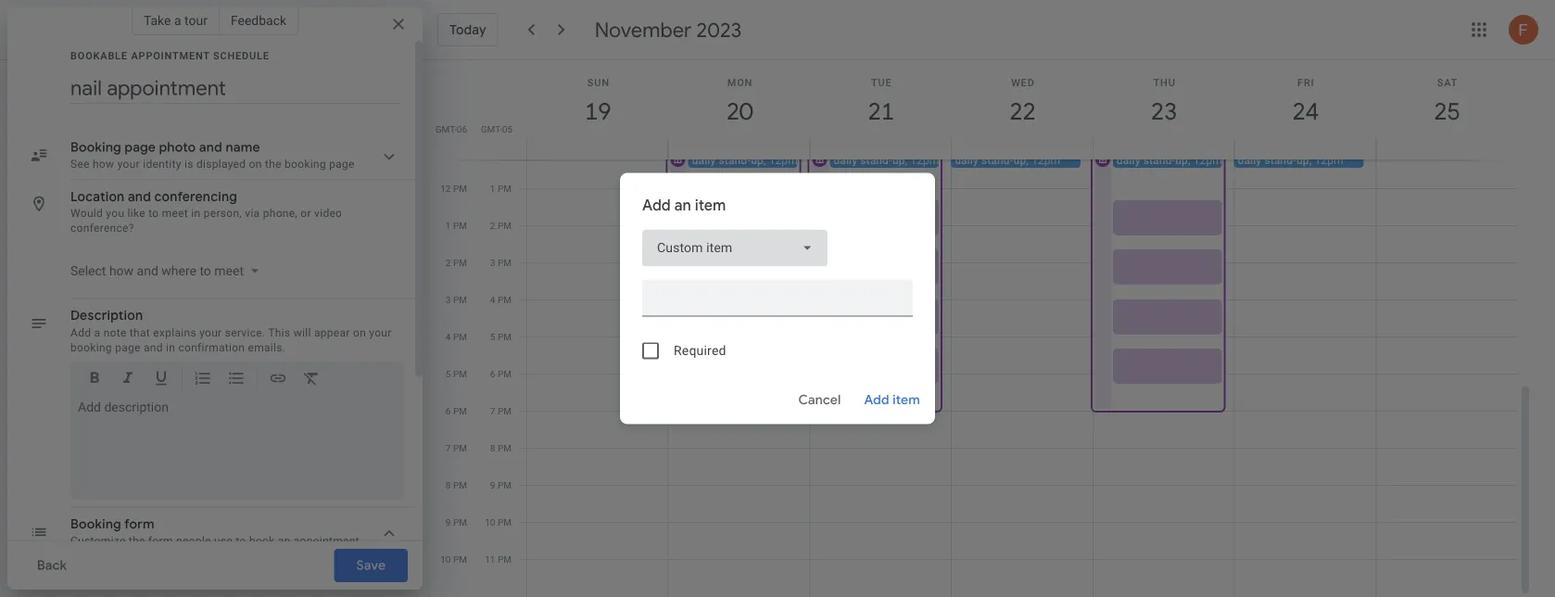 Task type: vqa. For each thing, say whether or not it's contained in the screenshot.
Settings to the bottom
no



Task type: describe. For each thing, give the bounding box(es) containing it.
5 12pm from the left
[[1315, 153, 1344, 166]]

appointment
[[131, 50, 210, 61]]

0 horizontal spatial 7
[[446, 442, 451, 453]]

0 vertical spatial 10
[[485, 516, 496, 528]]

booking form customize the form people use to book an appointment
[[70, 516, 360, 548]]

add for add item
[[865, 392, 890, 408]]

conferencing
[[154, 188, 237, 205]]

2 , from the left
[[905, 153, 908, 166]]

the
[[129, 535, 145, 548]]

insert link image
[[269, 369, 287, 390]]

or
[[301, 207, 311, 220]]

4 up from the left
[[1176, 153, 1189, 166]]

page
[[115, 341, 141, 354]]

1 vertical spatial 1
[[446, 220, 451, 231]]

2 daily stand-up , 12pm from the left
[[834, 153, 940, 166]]

formatting options toolbar
[[70, 362, 404, 401]]

1 vertical spatial form
[[148, 535, 173, 548]]

0 horizontal spatial 5 pm
[[446, 368, 467, 379]]

0 horizontal spatial 2 pm
[[446, 257, 467, 268]]

0 vertical spatial 3 pm
[[490, 257, 512, 268]]

0 vertical spatial 8
[[490, 442, 496, 453]]

5 daily stand-up , 12pm from the left
[[1238, 153, 1344, 166]]

1 12pm from the left
[[769, 153, 798, 166]]

appointment
[[294, 535, 360, 548]]

an inside dialog
[[675, 196, 692, 215]]

5 column header from the left
[[1093, 60, 1236, 160]]

2 stand- from the left
[[861, 153, 893, 166]]

this
[[268, 326, 291, 339]]

3 column header from the left
[[810, 60, 952, 160]]

back button
[[22, 549, 82, 582]]

that
[[130, 326, 150, 339]]

phone,
[[263, 207, 298, 220]]

3 daily from the left
[[955, 153, 979, 166]]

add an item
[[643, 196, 726, 215]]

service.
[[225, 326, 266, 339]]

add an item dialog
[[620, 173, 936, 424]]

numbered list image
[[194, 369, 212, 390]]

note
[[104, 326, 127, 339]]

2 your from the left
[[369, 326, 392, 339]]

1 horizontal spatial 5
[[490, 331, 496, 342]]

7 column header from the left
[[1376, 60, 1519, 160]]

add inside description add a note that explains your service. this will appear on your booking page and in confirmation emails.
[[70, 326, 91, 339]]

1 vertical spatial 2
[[446, 257, 451, 268]]

a inside take a tour button
[[174, 13, 181, 28]]

1 vertical spatial 8 pm
[[446, 479, 467, 491]]

1 stand- from the left
[[719, 153, 751, 166]]

an inside booking form customize the form people use to book an appointment
[[278, 535, 291, 548]]

0 horizontal spatial 4
[[446, 331, 451, 342]]

1 vertical spatial 8
[[446, 479, 451, 491]]

4 12pm from the left
[[1194, 153, 1223, 166]]

1 horizontal spatial 7 pm
[[490, 405, 512, 416]]

3 up from the left
[[1014, 153, 1027, 166]]

5 up from the left
[[1297, 153, 1310, 166]]

today button
[[438, 13, 499, 46]]

11 pm
[[485, 554, 512, 565]]

bookable
[[70, 50, 128, 61]]

11
[[485, 554, 496, 565]]

06
[[457, 123, 467, 134]]

bulleted list image
[[227, 369, 246, 390]]

person,
[[204, 207, 242, 220]]

1 horizontal spatial 5 pm
[[490, 331, 512, 342]]

cancel
[[799, 392, 842, 408]]

1 daily from the left
[[692, 153, 716, 166]]

1 your from the left
[[200, 326, 222, 339]]

location
[[70, 188, 125, 205]]

gmt- for 06
[[436, 123, 457, 134]]

1 horizontal spatial 4 pm
[[490, 294, 512, 305]]

1 , from the left
[[764, 153, 766, 166]]

0 vertical spatial 4
[[490, 294, 496, 305]]

cancel button
[[791, 378, 850, 422]]

italic image
[[119, 369, 137, 390]]

underline image
[[152, 369, 171, 390]]

booking
[[70, 341, 112, 354]]

grid containing daily stand-up
[[430, 60, 1534, 597]]

take a tour
[[144, 13, 208, 28]]

4 stand- from the left
[[1144, 153, 1176, 166]]

0 vertical spatial item
[[695, 196, 726, 215]]

in inside location and conferencing would you like to meet in person, via phone, or video conference?
[[191, 207, 201, 220]]

0 vertical spatial 1 pm
[[490, 183, 512, 194]]

add item button
[[857, 378, 928, 422]]

schedule
[[213, 50, 270, 61]]

in inside description add a note that explains your service. this will appear on your booking page and in confirmation emails.
[[166, 341, 175, 354]]

you
[[106, 207, 125, 220]]

0 vertical spatial 1
[[490, 183, 496, 194]]

november 2023
[[595, 17, 742, 43]]

1 horizontal spatial 2 pm
[[490, 220, 512, 231]]

like
[[128, 207, 146, 220]]

0 horizontal spatial 5
[[446, 368, 451, 379]]

0 horizontal spatial 9 pm
[[446, 516, 467, 528]]

none field inside add an item dialog
[[643, 229, 828, 267]]

1 horizontal spatial 3
[[490, 257, 496, 268]]

5 daily from the left
[[1238, 153, 1262, 166]]

1 vertical spatial 7 pm
[[446, 442, 467, 453]]



Task type: locate. For each thing, give the bounding box(es) containing it.
10 pm left 11
[[441, 554, 467, 565]]

9
[[490, 479, 496, 491], [446, 516, 451, 528]]

bookable appointment schedule
[[70, 50, 270, 61]]

add inside button
[[865, 392, 890, 408]]

and down that
[[144, 341, 163, 354]]

1 vertical spatial 10
[[441, 554, 451, 565]]

1 vertical spatial 3
[[446, 294, 451, 305]]

gmt-
[[436, 123, 457, 134], [481, 123, 502, 134]]

take
[[144, 13, 171, 28]]

0 horizontal spatial in
[[166, 341, 175, 354]]

0 horizontal spatial 4 pm
[[446, 331, 467, 342]]

1 up from the left
[[751, 153, 764, 166]]

grid
[[430, 60, 1534, 597]]

1 column header from the left
[[527, 60, 669, 160]]

1 horizontal spatial 4
[[490, 294, 496, 305]]

via
[[245, 207, 260, 220]]

5 , from the left
[[1310, 153, 1312, 166]]

2 up from the left
[[893, 153, 905, 166]]

0 horizontal spatial to
[[149, 207, 159, 220]]

1 horizontal spatial 10
[[485, 516, 496, 528]]

0 vertical spatial 2 pm
[[490, 220, 512, 231]]

1 horizontal spatial 6
[[490, 368, 496, 379]]

your right on
[[369, 326, 392, 339]]

05
[[502, 123, 513, 134]]

customize
[[70, 535, 126, 548]]

0 horizontal spatial 3
[[446, 294, 451, 305]]

a left tour
[[174, 13, 181, 28]]

4 daily stand-up , 12pm from the left
[[1117, 153, 1223, 166]]

1 horizontal spatial add
[[643, 196, 671, 215]]

in down conferencing
[[191, 207, 201, 220]]

Description text field
[[78, 399, 397, 492]]

0 vertical spatial a
[[174, 13, 181, 28]]

bold image
[[85, 369, 104, 390]]

explains
[[153, 326, 196, 339]]

1 horizontal spatial 9 pm
[[490, 479, 512, 491]]

feedback
[[231, 13, 287, 28]]

item inside button
[[893, 392, 921, 408]]

2 horizontal spatial add
[[865, 392, 890, 408]]

people
[[176, 535, 211, 548]]

2 12pm from the left
[[911, 153, 940, 166]]

10
[[485, 516, 496, 528], [441, 554, 451, 565]]

to right like
[[149, 207, 159, 220]]

7 pm
[[490, 405, 512, 416], [446, 442, 467, 453]]

add item
[[865, 392, 921, 408]]

daily stand-up , 12pm
[[692, 153, 798, 166], [834, 153, 940, 166], [955, 153, 1061, 166], [1117, 153, 1223, 166], [1238, 153, 1344, 166]]

0 horizontal spatial 2
[[446, 257, 451, 268]]

to right use
[[236, 535, 246, 548]]

1 horizontal spatial 1
[[490, 183, 496, 194]]

12 pm
[[441, 183, 467, 194]]

1 horizontal spatial an
[[675, 196, 692, 215]]

1 pm
[[490, 183, 512, 194], [446, 220, 467, 231]]

9 pm
[[490, 479, 512, 491], [446, 516, 467, 528]]

12pm
[[769, 153, 798, 166], [911, 153, 940, 166], [1032, 153, 1061, 166], [1194, 153, 1223, 166], [1315, 153, 1344, 166]]

1 vertical spatial 2 pm
[[446, 257, 467, 268]]

confirmation
[[178, 341, 245, 354]]

a inside description add a note that explains your service. this will appear on your booking page and in confirmation emails.
[[94, 326, 100, 339]]

5 pm
[[490, 331, 512, 342], [446, 368, 467, 379]]

1 vertical spatial 6
[[446, 405, 451, 416]]

1 vertical spatial 9
[[446, 516, 451, 528]]

8
[[490, 442, 496, 453], [446, 479, 451, 491]]

and inside location and conferencing would you like to meet in person, via phone, or video conference?
[[128, 188, 151, 205]]

location and conferencing would you like to meet in person, via phone, or video conference?
[[70, 188, 342, 235]]

None field
[[643, 229, 828, 267]]

gmt-06
[[436, 123, 467, 134]]

3 pm
[[490, 257, 512, 268], [446, 294, 467, 305]]

0 vertical spatial 5 pm
[[490, 331, 512, 342]]

4
[[490, 294, 496, 305], [446, 331, 451, 342]]

1 horizontal spatial 8 pm
[[490, 442, 512, 453]]

0 horizontal spatial 8 pm
[[446, 479, 467, 491]]

10 left 11
[[441, 554, 451, 565]]

daily
[[692, 153, 716, 166], [834, 153, 858, 166], [955, 153, 979, 166], [1117, 153, 1141, 166], [1238, 153, 1262, 166]]

form up the
[[124, 516, 155, 533]]

1 vertical spatial 7
[[446, 442, 451, 453]]

gmt- for 05
[[481, 123, 502, 134]]

and inside description add a note that explains your service. this will appear on your booking page and in confirmation emails.
[[144, 341, 163, 354]]

up
[[751, 153, 764, 166], [893, 153, 905, 166], [1014, 153, 1027, 166], [1176, 153, 1189, 166], [1297, 153, 1310, 166]]

0 horizontal spatial 7 pm
[[446, 442, 467, 453]]

0 horizontal spatial a
[[94, 326, 100, 339]]

0 vertical spatial 5
[[490, 331, 496, 342]]

emails.
[[248, 341, 286, 354]]

Add title text field
[[70, 74, 401, 102]]

0 horizontal spatial add
[[70, 326, 91, 339]]

0 horizontal spatial 6 pm
[[446, 405, 467, 416]]

0 vertical spatial an
[[675, 196, 692, 215]]

2
[[490, 220, 496, 231], [446, 257, 451, 268]]

0 vertical spatial 4 pm
[[490, 294, 512, 305]]

5 stand- from the left
[[1265, 153, 1297, 166]]

form
[[124, 516, 155, 533], [148, 535, 173, 548]]

gmt- right 06
[[481, 123, 502, 134]]

10 up 11
[[485, 516, 496, 528]]

1 vertical spatial item
[[893, 392, 921, 408]]

an
[[675, 196, 692, 215], [278, 535, 291, 548]]

1 vertical spatial add
[[70, 326, 91, 339]]

0 horizontal spatial an
[[278, 535, 291, 548]]

0 vertical spatial add
[[643, 196, 671, 215]]

0 vertical spatial 7 pm
[[490, 405, 512, 416]]

booking
[[70, 516, 121, 533]]

add
[[643, 196, 671, 215], [70, 326, 91, 339], [865, 392, 890, 408]]

3 stand- from the left
[[982, 153, 1014, 166]]

feedback button
[[220, 6, 299, 35]]

add for add an item
[[643, 196, 671, 215]]

book
[[249, 535, 275, 548]]

0 horizontal spatial 3 pm
[[446, 294, 467, 305]]

gmt-05
[[481, 123, 513, 134]]

3 12pm from the left
[[1032, 153, 1061, 166]]

and up like
[[128, 188, 151, 205]]

2023
[[697, 17, 742, 43]]

a up booking
[[94, 326, 100, 339]]

gmt- left gmt-05
[[436, 123, 457, 134]]

1 pm right the 12 pm at the left top of page
[[490, 183, 512, 194]]

1 vertical spatial 5
[[446, 368, 451, 379]]

form right the
[[148, 535, 173, 548]]

to
[[149, 207, 159, 220], [236, 535, 246, 548]]

1 vertical spatial 6 pm
[[446, 405, 467, 416]]

0 horizontal spatial gmt-
[[436, 123, 457, 134]]

and
[[128, 188, 151, 205], [144, 341, 163, 354]]

tour
[[185, 13, 208, 28]]

0 vertical spatial 7
[[490, 405, 496, 416]]

0 vertical spatial 3
[[490, 257, 496, 268]]

1 horizontal spatial item
[[893, 392, 921, 408]]

will
[[294, 326, 311, 339]]

meet
[[162, 207, 188, 220]]

2 column header from the left
[[668, 60, 811, 160]]

4 column header from the left
[[951, 60, 1094, 160]]

november
[[595, 17, 692, 43]]

remove formatting image
[[302, 369, 321, 390]]

0 vertical spatial and
[[128, 188, 151, 205]]

description
[[70, 307, 143, 324]]

0 vertical spatial to
[[149, 207, 159, 220]]

0 horizontal spatial 10
[[441, 554, 451, 565]]

Custom item text field
[[643, 287, 913, 309]]

6 column header from the left
[[1235, 60, 1377, 160]]

video
[[314, 207, 342, 220]]

1 right the 12 pm at the left top of page
[[490, 183, 496, 194]]

12
[[441, 183, 451, 194]]

1 vertical spatial 3 pm
[[446, 294, 467, 305]]

0 vertical spatial 6 pm
[[490, 368, 512, 379]]

4 pm
[[490, 294, 512, 305], [446, 331, 467, 342]]

1 horizontal spatial 8
[[490, 442, 496, 453]]

today
[[450, 21, 487, 38]]

2 gmt- from the left
[[481, 123, 502, 134]]

0 vertical spatial 9
[[490, 479, 496, 491]]

pm
[[453, 183, 467, 194], [498, 183, 512, 194], [453, 220, 467, 231], [498, 220, 512, 231], [453, 257, 467, 268], [498, 257, 512, 268], [453, 294, 467, 305], [498, 294, 512, 305], [453, 331, 467, 342], [498, 331, 512, 342], [453, 368, 467, 379], [498, 368, 512, 379], [453, 405, 467, 416], [498, 405, 512, 416], [453, 442, 467, 453], [498, 442, 512, 453], [453, 479, 467, 491], [498, 479, 512, 491], [453, 516, 467, 528], [498, 516, 512, 528], [453, 554, 467, 565], [498, 554, 512, 565]]

6
[[490, 368, 496, 379], [446, 405, 451, 416]]

10 pm
[[485, 516, 512, 528], [441, 554, 467, 565]]

1 vertical spatial to
[[236, 535, 246, 548]]

0 vertical spatial 6
[[490, 368, 496, 379]]

0 horizontal spatial 8
[[446, 479, 451, 491]]

1 vertical spatial 4 pm
[[446, 331, 467, 342]]

3 daily stand-up , 12pm from the left
[[955, 153, 1061, 166]]

description add a note that explains your service. this will appear on your booking page and in confirmation emails.
[[70, 307, 392, 354]]

0 vertical spatial 10 pm
[[485, 516, 512, 528]]

0 horizontal spatial 10 pm
[[441, 554, 467, 565]]

1 horizontal spatial 6 pm
[[490, 368, 512, 379]]

1 gmt- from the left
[[436, 123, 457, 134]]

in
[[191, 207, 201, 220], [166, 341, 175, 354]]

to inside booking form customize the form people use to book an appointment
[[236, 535, 246, 548]]

1 horizontal spatial in
[[191, 207, 201, 220]]

a
[[174, 13, 181, 28], [94, 326, 100, 339]]

take a tour button
[[132, 6, 220, 35]]

1 horizontal spatial your
[[369, 326, 392, 339]]

column header
[[527, 60, 669, 160], [668, 60, 811, 160], [810, 60, 952, 160], [951, 60, 1094, 160], [1093, 60, 1236, 160], [1235, 60, 1377, 160], [1376, 60, 1519, 160]]

item
[[695, 196, 726, 215], [893, 392, 921, 408]]

2 vertical spatial add
[[865, 392, 890, 408]]

,
[[764, 153, 766, 166], [905, 153, 908, 166], [1027, 153, 1029, 166], [1189, 153, 1191, 166], [1310, 153, 1312, 166]]

0 vertical spatial in
[[191, 207, 201, 220]]

3 , from the left
[[1027, 153, 1029, 166]]

on
[[353, 326, 366, 339]]

0 horizontal spatial 1
[[446, 220, 451, 231]]

1 horizontal spatial gmt-
[[481, 123, 502, 134]]

4 daily from the left
[[1117, 153, 1141, 166]]

1 horizontal spatial 10 pm
[[485, 516, 512, 528]]

0 vertical spatial 2
[[490, 220, 496, 231]]

1 horizontal spatial 9
[[490, 479, 496, 491]]

0 horizontal spatial your
[[200, 326, 222, 339]]

use
[[214, 535, 233, 548]]

0 vertical spatial 9 pm
[[490, 479, 512, 491]]

in down 'explains'
[[166, 341, 175, 354]]

to inside location and conferencing would you like to meet in person, via phone, or video conference?
[[149, 207, 159, 220]]

would
[[70, 207, 103, 220]]

1 horizontal spatial 2
[[490, 220, 496, 231]]

6 pm
[[490, 368, 512, 379], [446, 405, 467, 416]]

0 vertical spatial 8 pm
[[490, 442, 512, 453]]

0 horizontal spatial 6
[[446, 405, 451, 416]]

2 daily from the left
[[834, 153, 858, 166]]

conference?
[[70, 222, 134, 235]]

stand-
[[719, 153, 751, 166], [861, 153, 893, 166], [982, 153, 1014, 166], [1144, 153, 1176, 166], [1265, 153, 1297, 166]]

1 down the 12 at the top of the page
[[446, 220, 451, 231]]

0 vertical spatial form
[[124, 516, 155, 533]]

1 horizontal spatial a
[[174, 13, 181, 28]]

1 horizontal spatial 3 pm
[[490, 257, 512, 268]]

2 pm
[[490, 220, 512, 231], [446, 257, 467, 268]]

0 horizontal spatial 1 pm
[[446, 220, 467, 231]]

5
[[490, 331, 496, 342], [446, 368, 451, 379]]

required
[[674, 343, 727, 358]]

your up confirmation
[[200, 326, 222, 339]]

1 daily stand-up , 12pm from the left
[[692, 153, 798, 166]]

10 pm up 11 pm on the bottom
[[485, 516, 512, 528]]

1 vertical spatial 9 pm
[[446, 516, 467, 528]]

1 pm down the 12 pm at the left top of page
[[446, 220, 467, 231]]

4 , from the left
[[1189, 153, 1191, 166]]

back
[[37, 557, 67, 574]]

1 vertical spatial 4
[[446, 331, 451, 342]]

0 horizontal spatial 9
[[446, 516, 451, 528]]

1 vertical spatial and
[[144, 341, 163, 354]]

your
[[200, 326, 222, 339], [369, 326, 392, 339]]

8 pm
[[490, 442, 512, 453], [446, 479, 467, 491]]

appear
[[314, 326, 350, 339]]



